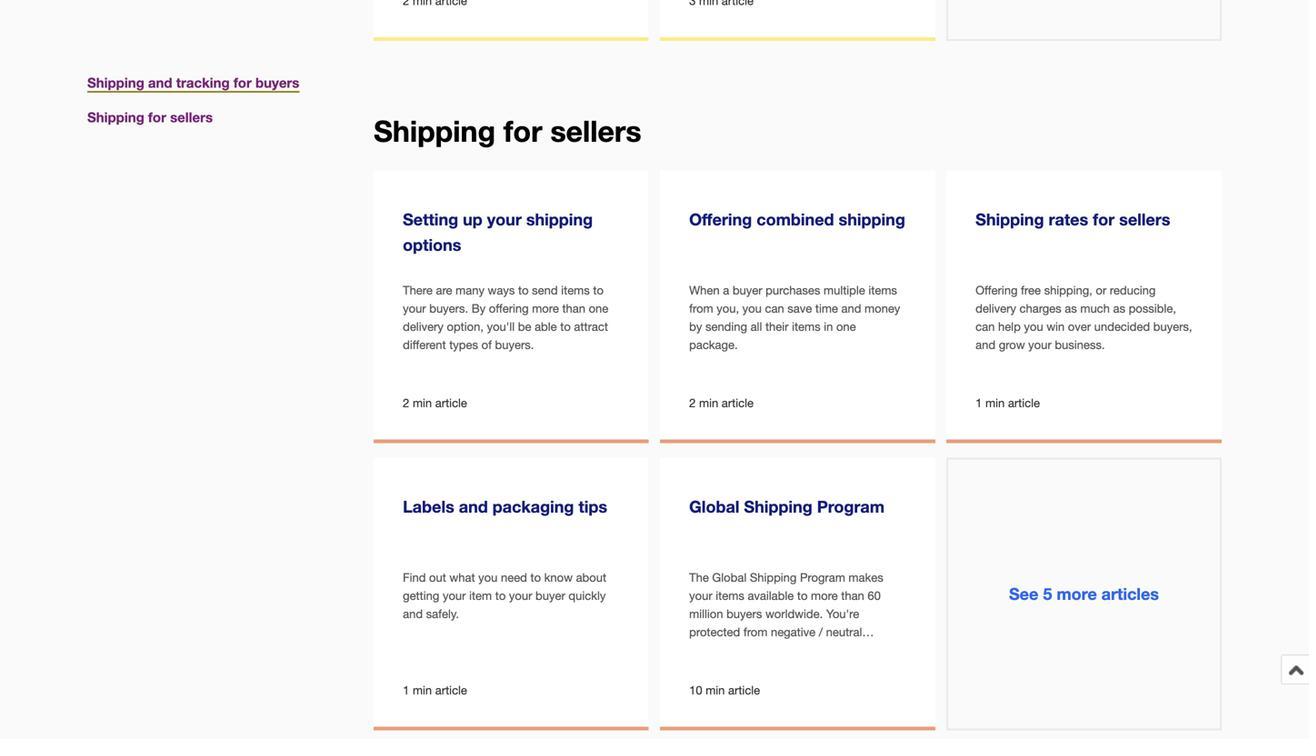 Task type: vqa. For each thing, say whether or not it's contained in the screenshot.


Task type: describe. For each thing, give the bounding box(es) containing it.
2 min article for offering combined shipping
[[689, 396, 754, 410]]

to down have at bottom right
[[773, 661, 783, 676]]

2 shipping from the left
[[839, 209, 905, 229]]

labels
[[403, 497, 454, 516]]

out
[[429, 570, 446, 585]]

delivery inside there are many ways to send items to your buyers. by offering more than one delivery option, you'll be able to attract different types of buyers.
[[403, 320, 444, 334]]

offering free shipping, or reducing delivery charges as much as possible, can help you win over undecided buyers, and grow your business.
[[976, 283, 1192, 352]]

min for shipping rates for sellers
[[985, 396, 1005, 410]]

find out what you need to know about getting your item to your buyer quickly and safely.
[[403, 570, 606, 621]]

business.
[[1055, 338, 1105, 352]]

item
[[469, 589, 492, 603]]

/
[[819, 625, 823, 639]]

getting
[[403, 589, 439, 603]]

2 for setting up your shipping options
[[403, 396, 409, 410]]

shipping for sellers link
[[87, 109, 213, 126]]

tips
[[579, 497, 607, 516]]

shipping and tracking for buyers link
[[87, 75, 299, 93]]

grow
[[999, 338, 1025, 352]]

buyers inside the global shipping program makes your items available to more than 60 million buyers worldwide. you're protected from negative / neutral feedback, and have control over which items you want to ship through the program.
[[726, 607, 762, 621]]

2 horizontal spatial sellers
[[1119, 209, 1170, 229]]

you inside the offering free shipping, or reducing delivery charges as much as possible, can help you win over undecided buyers, and grow your business.
[[1024, 320, 1043, 334]]

min for global shipping program
[[706, 683, 725, 697]]

million
[[689, 607, 723, 621]]

much
[[1080, 301, 1110, 315]]

you'll
[[487, 320, 515, 334]]

delivery inside the offering free shipping, or reducing delivery charges as much as possible, can help you win over undecided buyers, and grow your business.
[[976, 301, 1016, 315]]

through
[[812, 661, 853, 676]]

save
[[788, 301, 812, 315]]

can inside when a buyer purchases multiple items from you, you can save time and money by sending all their items in one package.
[[765, 301, 784, 315]]

help
[[998, 320, 1021, 334]]

2 as from the left
[[1113, 301, 1125, 315]]

article for labels
[[435, 683, 467, 697]]

all
[[751, 320, 762, 334]]

safely.
[[426, 607, 459, 621]]

than inside the global shipping program makes your items available to more than 60 million buyers worldwide. you're protected from negative / neutral feedback, and have control over which items you want to ship through the program.
[[841, 589, 864, 603]]

shipping,
[[1044, 283, 1093, 297]]

your inside the global shipping program makes your items available to more than 60 million buyers worldwide. you're protected from negative / neutral feedback, and have control over which items you want to ship through the program.
[[689, 589, 712, 603]]

articles
[[1102, 584, 1159, 604]]

ways
[[488, 283, 515, 297]]

offering combined shipping
[[689, 209, 905, 229]]

your down what
[[443, 589, 466, 603]]

setting up your shipping options
[[403, 209, 593, 254]]

need
[[501, 570, 527, 585]]

your down need
[[509, 589, 532, 603]]

about
[[576, 570, 606, 585]]

shipping and tracking for buyers
[[87, 75, 299, 91]]

when a buyer purchases multiple items from you, you can save time and money by sending all their items in one package.
[[689, 283, 900, 352]]

there
[[403, 283, 433, 297]]

undecided
[[1094, 320, 1150, 334]]

and inside when a buyer purchases multiple items from you, you can save time and money by sending all their items in one package.
[[841, 301, 861, 315]]

1 min article for labels
[[403, 683, 467, 697]]

want
[[744, 661, 769, 676]]

to up "worldwide."
[[797, 589, 808, 603]]

by
[[472, 301, 486, 315]]

1 as from the left
[[1065, 301, 1077, 315]]

setting
[[403, 209, 458, 229]]

for inside shipping and tracking for buyers link
[[233, 75, 252, 91]]

buyers,
[[1153, 320, 1192, 334]]

you inside when a buyer purchases multiple items from you, you can save time and money by sending all their items in one package.
[[742, 301, 762, 315]]

you,
[[717, 301, 739, 315]]

60
[[868, 589, 881, 603]]

the
[[856, 661, 872, 676]]

2 min article for setting up your shipping options
[[403, 396, 467, 410]]

offering for offering combined shipping
[[689, 209, 752, 229]]

article for shipping
[[1008, 396, 1040, 410]]

protected
[[689, 625, 740, 639]]

ship
[[786, 661, 809, 676]]

of
[[481, 338, 492, 352]]

your inside setting up your shipping options
[[487, 209, 522, 229]]

many
[[456, 283, 485, 297]]

neutral
[[826, 625, 862, 639]]

your inside the offering free shipping, or reducing delivery charges as much as possible, can help you win over undecided buyers, and grow your business.
[[1028, 338, 1052, 352]]

buyer inside find out what you need to know about getting your item to your buyer quickly and safely.
[[536, 589, 565, 603]]

program inside the global shipping program makes your items available to more than 60 million buyers worldwide. you're protected from negative / neutral feedback, and have control over which items you want to ship through the program.
[[800, 570, 845, 585]]

2 for offering combined shipping
[[689, 396, 696, 410]]

you inside the global shipping program makes your items available to more than 60 million buyers worldwide. you're protected from negative / neutral feedback, and have control over which items you want to ship through the program.
[[721, 661, 740, 676]]

labels and packaging tips
[[403, 497, 607, 516]]

worldwide.
[[765, 607, 823, 621]]

more inside there are many ways to send items to your buyers. by offering more than one delivery option, you'll be able to attract different types of buyers.
[[532, 301, 559, 315]]

in
[[824, 320, 833, 334]]

what
[[449, 570, 475, 585]]

packaging
[[493, 497, 574, 516]]

sending
[[705, 320, 747, 334]]

1 for shipping rates for sellers
[[976, 396, 982, 410]]

article for setting
[[435, 396, 467, 410]]

you're
[[826, 607, 859, 621]]

which
[[863, 643, 894, 657]]

global shipping program
[[689, 497, 885, 516]]

tracking
[[176, 75, 230, 91]]

free
[[1021, 283, 1041, 297]]

and right "labels"
[[459, 497, 488, 516]]

from inside when a buyer purchases multiple items from you, you can save time and money by sending all their items in one package.
[[689, 301, 713, 315]]

options
[[403, 235, 461, 254]]

money
[[865, 301, 900, 315]]

there are many ways to send items to your buyers. by offering more than one delivery option, you'll be able to attract different types of buyers.
[[403, 283, 608, 352]]

1 horizontal spatial shipping for sellers
[[374, 114, 641, 148]]

program.
[[689, 680, 737, 694]]

to right item
[[495, 589, 506, 603]]

attract
[[574, 320, 608, 334]]

0 vertical spatial global
[[689, 497, 740, 516]]

are
[[436, 283, 452, 297]]

time
[[815, 301, 838, 315]]

control
[[797, 643, 833, 657]]

makes
[[849, 570, 883, 585]]

know
[[544, 570, 573, 585]]

win
[[1047, 320, 1065, 334]]

combined
[[757, 209, 834, 229]]

from inside the global shipping program makes your items available to more than 60 million buyers worldwide. you're protected from negative / neutral feedback, and have control over which items you want to ship through the program.
[[744, 625, 768, 639]]

10 min article
[[689, 683, 760, 697]]

1 min article for shipping
[[976, 396, 1040, 410]]



Task type: locate. For each thing, give the bounding box(es) containing it.
from down when
[[689, 301, 713, 315]]

program up makes
[[817, 497, 885, 516]]

and inside the offering free shipping, or reducing delivery charges as much as possible, can help you win over undecided buyers, and grow your business.
[[976, 338, 996, 352]]

0 vertical spatial over
[[1068, 320, 1091, 334]]

1 2 min article from the left
[[403, 396, 467, 410]]

1 vertical spatial over
[[836, 643, 859, 657]]

and
[[148, 75, 172, 91], [841, 301, 861, 315], [976, 338, 996, 352], [459, 497, 488, 516], [403, 607, 423, 621], [745, 643, 765, 657]]

1 vertical spatial buyers
[[726, 607, 762, 621]]

offering for offering free shipping, or reducing delivery charges as much as possible, can help you win over undecided buyers, and grow your business.
[[976, 283, 1018, 297]]

rates
[[1049, 209, 1088, 229]]

1 horizontal spatial buyers
[[726, 607, 762, 621]]

2 down different
[[403, 396, 409, 410]]

0 horizontal spatial over
[[836, 643, 859, 657]]

1 horizontal spatial more
[[811, 589, 838, 603]]

0 vertical spatial program
[[817, 497, 885, 516]]

min down different
[[413, 396, 432, 410]]

buyers. down 'are'
[[429, 301, 468, 315]]

and up shipping for sellers 'link'
[[148, 75, 172, 91]]

find
[[403, 570, 426, 585]]

0 horizontal spatial 2 min article
[[403, 396, 467, 410]]

1 vertical spatial delivery
[[403, 320, 444, 334]]

your inside there are many ways to send items to your buyers. by offering more than one delivery option, you'll be able to attract different types of buyers.
[[403, 301, 426, 315]]

purchases
[[766, 283, 820, 297]]

you
[[742, 301, 762, 315], [1024, 320, 1043, 334], [478, 570, 498, 585], [721, 661, 740, 676]]

shipping rates for sellers
[[976, 209, 1170, 229]]

to up 'attract'
[[593, 283, 604, 297]]

5
[[1043, 584, 1052, 604]]

min for setting up your shipping options
[[413, 396, 432, 410]]

or
[[1096, 283, 1107, 297]]

items up million
[[716, 589, 744, 603]]

than
[[562, 301, 585, 315], [841, 589, 864, 603]]

1 min article down grow
[[976, 396, 1040, 410]]

program
[[817, 497, 885, 516], [800, 570, 845, 585]]

buyer
[[733, 283, 762, 297], [536, 589, 565, 603]]

1 horizontal spatial one
[[836, 320, 856, 334]]

the
[[689, 570, 709, 585]]

more right 5
[[1057, 584, 1097, 604]]

0 horizontal spatial shipping for sellers
[[87, 109, 213, 126]]

1 vertical spatial can
[[976, 320, 995, 334]]

when
[[689, 283, 720, 297]]

than up 'attract'
[[562, 301, 585, 315]]

1 horizontal spatial over
[[1068, 320, 1091, 334]]

shipping
[[87, 75, 144, 91], [87, 109, 144, 126], [374, 114, 495, 148], [976, 209, 1044, 229], [744, 497, 813, 516], [750, 570, 797, 585]]

send
[[532, 283, 558, 297]]

from
[[689, 301, 713, 315], [744, 625, 768, 639]]

min right 10
[[706, 683, 725, 697]]

have
[[768, 643, 793, 657]]

1 vertical spatial 1
[[403, 683, 409, 697]]

from up want
[[744, 625, 768, 639]]

can inside the offering free shipping, or reducing delivery charges as much as possible, can help you win over undecided buyers, and grow your business.
[[976, 320, 995, 334]]

1 vertical spatial one
[[836, 320, 856, 334]]

2 down package.
[[689, 396, 696, 410]]

can left help
[[976, 320, 995, 334]]

2 min article down package.
[[689, 396, 754, 410]]

0 vertical spatial 1
[[976, 396, 982, 410]]

0 horizontal spatial offering
[[689, 209, 752, 229]]

your
[[487, 209, 522, 229], [403, 301, 426, 315], [1028, 338, 1052, 352], [443, 589, 466, 603], [509, 589, 532, 603], [689, 589, 712, 603]]

sellers
[[170, 109, 213, 126], [550, 114, 641, 148], [1119, 209, 1170, 229]]

0 horizontal spatial from
[[689, 301, 713, 315]]

0 vertical spatial buyers
[[255, 75, 299, 91]]

1 min article
[[976, 396, 1040, 410], [403, 683, 467, 697]]

shipping inside setting up your shipping options
[[526, 209, 593, 229]]

by
[[689, 320, 702, 334]]

over up business.
[[1068, 320, 1091, 334]]

able
[[535, 320, 557, 334]]

see
[[1009, 584, 1039, 604]]

charges
[[1020, 301, 1062, 315]]

1 vertical spatial offering
[[976, 283, 1018, 297]]

you up item
[[478, 570, 498, 585]]

0 vertical spatial buyers.
[[429, 301, 468, 315]]

buyers. down be
[[495, 338, 534, 352]]

over inside the global shipping program makes your items available to more than 60 million buyers worldwide. you're protected from negative / neutral feedback, and have control over which items you want to ship through the program.
[[836, 643, 859, 657]]

and left grow
[[976, 338, 996, 352]]

1
[[976, 396, 982, 410], [403, 683, 409, 697]]

1 2 from the left
[[403, 396, 409, 410]]

article down want
[[728, 683, 760, 697]]

0 horizontal spatial sellers
[[170, 109, 213, 126]]

0 horizontal spatial buyers.
[[429, 301, 468, 315]]

1 horizontal spatial can
[[976, 320, 995, 334]]

1 vertical spatial global
[[712, 570, 747, 585]]

global
[[689, 497, 740, 516], [712, 570, 747, 585]]

over inside the offering free shipping, or reducing delivery charges as much as possible, can help you win over undecided buyers, and grow your business.
[[1068, 320, 1091, 334]]

your right up
[[487, 209, 522, 229]]

offering left free
[[976, 283, 1018, 297]]

2
[[403, 396, 409, 410], [689, 396, 696, 410]]

your down the
[[689, 589, 712, 603]]

article down package.
[[722, 396, 754, 410]]

than inside there are many ways to send items to your buyers. by offering more than one delivery option, you'll be able to attract different types of buyers.
[[562, 301, 585, 315]]

one
[[589, 301, 608, 315], [836, 320, 856, 334]]

items
[[561, 283, 590, 297], [869, 283, 897, 297], [792, 320, 821, 334], [716, 589, 744, 603], [689, 661, 718, 676]]

0 horizontal spatial 1 min article
[[403, 683, 467, 697]]

1 horizontal spatial 2 min article
[[689, 396, 754, 410]]

up
[[463, 209, 483, 229]]

global up the
[[689, 497, 740, 516]]

buyer right a
[[733, 283, 762, 297]]

shipping for sellers
[[87, 109, 213, 126], [374, 114, 641, 148]]

1 horizontal spatial 1 min article
[[976, 396, 1040, 410]]

article down grow
[[1008, 396, 1040, 410]]

over down neutral
[[836, 643, 859, 657]]

1 horizontal spatial 2
[[689, 396, 696, 410]]

global right the
[[712, 570, 747, 585]]

0 horizontal spatial one
[[589, 301, 608, 315]]

as down shipping, at the right top of page
[[1065, 301, 1077, 315]]

quickly
[[569, 589, 606, 603]]

1 horizontal spatial as
[[1113, 301, 1125, 315]]

items inside there are many ways to send items to your buyers. by offering more than one delivery option, you'll be able to attract different types of buyers.
[[561, 283, 590, 297]]

items up program.
[[689, 661, 718, 676]]

as
[[1065, 301, 1077, 315], [1113, 301, 1125, 315]]

0 vertical spatial 1 min article
[[976, 396, 1040, 410]]

feedback,
[[689, 643, 742, 657]]

buyers down the available
[[726, 607, 762, 621]]

you down charges
[[1024, 320, 1043, 334]]

shipping up send
[[526, 209, 593, 229]]

their
[[765, 320, 789, 334]]

0 horizontal spatial than
[[562, 301, 585, 315]]

to right need
[[530, 570, 541, 585]]

the global shipping program makes your items available to more than 60 million buyers worldwide. you're protected from negative / neutral feedback, and have control over which items you want to ship through the program.
[[689, 570, 894, 694]]

buyer down know
[[536, 589, 565, 603]]

one up 'attract'
[[589, 301, 608, 315]]

over
[[1068, 320, 1091, 334], [836, 643, 859, 657]]

different
[[403, 338, 446, 352]]

available
[[748, 589, 794, 603]]

more up able
[[532, 301, 559, 315]]

shipping up multiple
[[839, 209, 905, 229]]

package.
[[689, 338, 738, 352]]

delivery up different
[[403, 320, 444, 334]]

to left send
[[518, 283, 529, 297]]

1 horizontal spatial buyer
[[733, 283, 762, 297]]

2 min article down different
[[403, 396, 467, 410]]

1 shipping from the left
[[526, 209, 593, 229]]

article down types
[[435, 396, 467, 410]]

items right send
[[561, 283, 590, 297]]

offering
[[689, 209, 752, 229], [976, 283, 1018, 297]]

see 5 more articles
[[1009, 584, 1159, 604]]

10
[[689, 683, 702, 697]]

possible,
[[1129, 301, 1176, 315]]

1 min article down safely.
[[403, 683, 467, 697]]

1 vertical spatial buyer
[[536, 589, 565, 603]]

2 horizontal spatial more
[[1057, 584, 1097, 604]]

delivery up help
[[976, 301, 1016, 315]]

you inside find out what you need to know about getting your item to your buyer quickly and safely.
[[478, 570, 498, 585]]

offering up a
[[689, 209, 752, 229]]

one inside when a buyer purchases multiple items from you, you can save time and money by sending all their items in one package.
[[836, 320, 856, 334]]

1 horizontal spatial from
[[744, 625, 768, 639]]

0 horizontal spatial more
[[532, 301, 559, 315]]

1 vertical spatial 1 min article
[[403, 683, 467, 697]]

0 horizontal spatial 1
[[403, 683, 409, 697]]

types
[[449, 338, 478, 352]]

option,
[[447, 320, 484, 334]]

0 horizontal spatial shipping
[[526, 209, 593, 229]]

to right able
[[560, 320, 571, 334]]

0 vertical spatial buyer
[[733, 283, 762, 297]]

can up their
[[765, 301, 784, 315]]

your down win
[[1028, 338, 1052, 352]]

as up undecided in the right top of the page
[[1113, 301, 1125, 315]]

2 2 min article from the left
[[689, 396, 754, 410]]

1 vertical spatial than
[[841, 589, 864, 603]]

shipping inside the global shipping program makes your items available to more than 60 million buyers worldwide. you're protected from negative / neutral feedback, and have control over which items you want to ship through the program.
[[750, 570, 797, 585]]

1 horizontal spatial shipping
[[839, 209, 905, 229]]

0 horizontal spatial 2
[[403, 396, 409, 410]]

1 horizontal spatial sellers
[[550, 114, 641, 148]]

0 horizontal spatial delivery
[[403, 320, 444, 334]]

0 vertical spatial than
[[562, 301, 585, 315]]

article
[[435, 396, 467, 410], [722, 396, 754, 410], [1008, 396, 1040, 410], [435, 683, 467, 697], [728, 683, 760, 697]]

0 vertical spatial from
[[689, 301, 713, 315]]

buyers.
[[429, 301, 468, 315], [495, 338, 534, 352]]

min for offering combined shipping
[[699, 396, 718, 410]]

and up want
[[745, 643, 765, 657]]

and inside the global shipping program makes your items available to more than 60 million buyers worldwide. you're protected from negative / neutral feedback, and have control over which items you want to ship through the program.
[[745, 643, 765, 657]]

1 vertical spatial program
[[800, 570, 845, 585]]

negative
[[771, 625, 816, 639]]

0 horizontal spatial as
[[1065, 301, 1077, 315]]

than up you're
[[841, 589, 864, 603]]

1 horizontal spatial delivery
[[976, 301, 1016, 315]]

program up you're
[[800, 570, 845, 585]]

1 horizontal spatial buyers.
[[495, 338, 534, 352]]

and down getting
[[403, 607, 423, 621]]

multiple
[[824, 283, 865, 297]]

article for global
[[728, 683, 760, 697]]

reducing
[[1110, 283, 1156, 297]]

0 vertical spatial offering
[[689, 209, 752, 229]]

offering inside the offering free shipping, or reducing delivery charges as much as possible, can help you win over undecided buyers, and grow your business.
[[976, 283, 1018, 297]]

1 horizontal spatial 1
[[976, 396, 982, 410]]

1 horizontal spatial offering
[[976, 283, 1018, 297]]

global inside the global shipping program makes your items available to more than 60 million buyers worldwide. you're protected from negative / neutral feedback, and have control over which items you want to ship through the program.
[[712, 570, 747, 585]]

to
[[518, 283, 529, 297], [593, 283, 604, 297], [560, 320, 571, 334], [530, 570, 541, 585], [495, 589, 506, 603], [797, 589, 808, 603], [773, 661, 783, 676]]

more inside the global shipping program makes your items available to more than 60 million buyers worldwide. you're protected from negative / neutral feedback, and have control over which items you want to ship through the program.
[[811, 589, 838, 603]]

your down there
[[403, 301, 426, 315]]

one right in
[[836, 320, 856, 334]]

buyer inside when a buyer purchases multiple items from you, you can save time and money by sending all their items in one package.
[[733, 283, 762, 297]]

delivery
[[976, 301, 1016, 315], [403, 320, 444, 334]]

0 vertical spatial one
[[589, 301, 608, 315]]

1 horizontal spatial than
[[841, 589, 864, 603]]

article down safely.
[[435, 683, 467, 697]]

buyers right tracking
[[255, 75, 299, 91]]

article for offering
[[722, 396, 754, 410]]

a
[[723, 283, 729, 297]]

min down grow
[[985, 396, 1005, 410]]

0 horizontal spatial buyers
[[255, 75, 299, 91]]

one inside there are many ways to send items to your buyers. by offering more than one delivery option, you'll be able to attract different types of buyers.
[[589, 301, 608, 315]]

1 for labels and packaging tips
[[403, 683, 409, 697]]

2 2 from the left
[[689, 396, 696, 410]]

min down package.
[[699, 396, 718, 410]]

items up money
[[869, 283, 897, 297]]

more up you're
[[811, 589, 838, 603]]

min down safely.
[[413, 683, 432, 697]]

items down save
[[792, 320, 821, 334]]

0 horizontal spatial can
[[765, 301, 784, 315]]

you up all
[[742, 301, 762, 315]]

1 vertical spatial from
[[744, 625, 768, 639]]

you up 10 min article
[[721, 661, 740, 676]]

0 vertical spatial can
[[765, 301, 784, 315]]

offering
[[489, 301, 529, 315]]

and inside find out what you need to know about getting your item to your buyer quickly and safely.
[[403, 607, 423, 621]]

1 vertical spatial buyers.
[[495, 338, 534, 352]]

be
[[518, 320, 531, 334]]

min for labels and packaging tips
[[413, 683, 432, 697]]

0 vertical spatial delivery
[[976, 301, 1016, 315]]

and down multiple
[[841, 301, 861, 315]]

0 horizontal spatial buyer
[[536, 589, 565, 603]]



